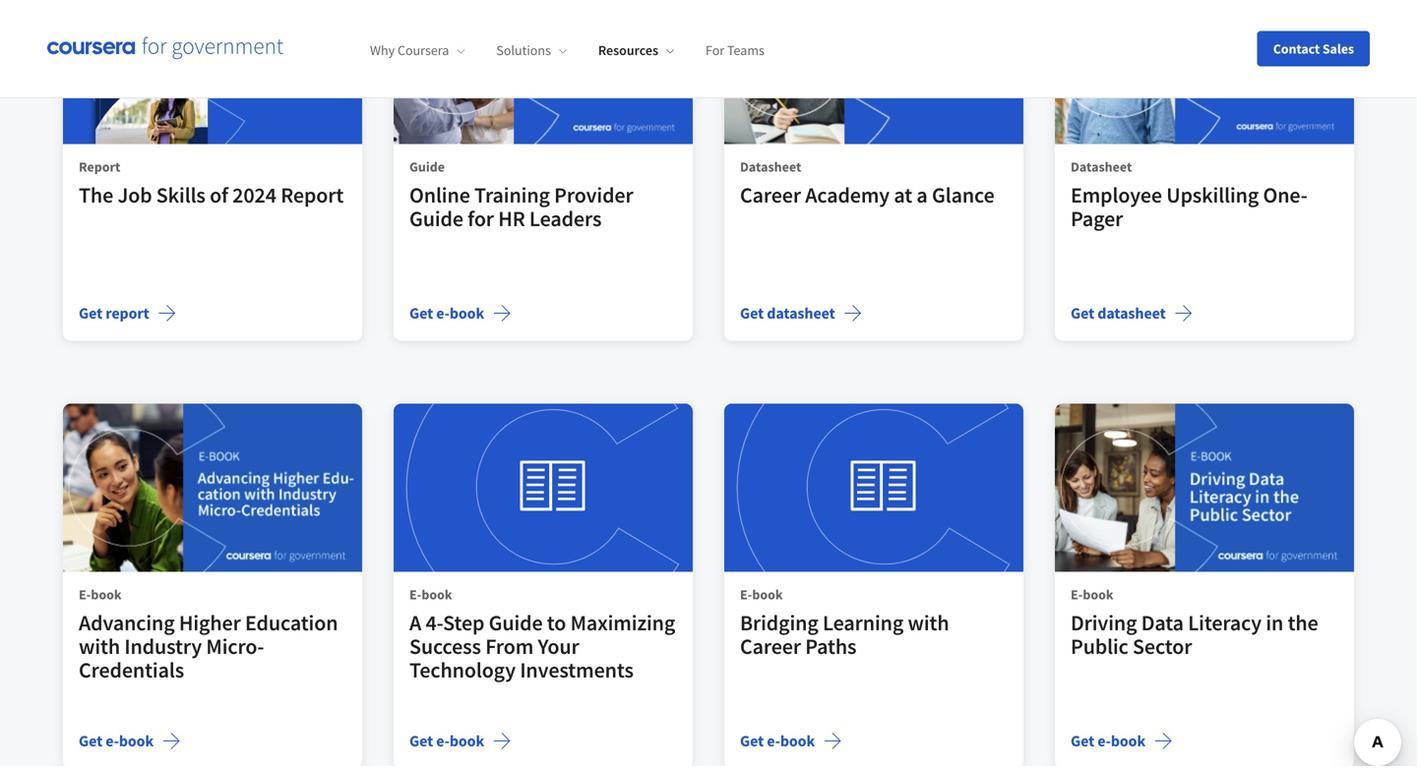 Task type: locate. For each thing, give the bounding box(es) containing it.
investments
[[520, 657, 634, 684]]

2 vertical spatial guide
[[489, 610, 543, 637]]

get datasheet button
[[740, 302, 863, 325], [1071, 302, 1194, 325]]

0 vertical spatial career
[[740, 182, 801, 209]]

get e-book for online training provider guide for hr leaders
[[410, 304, 485, 323]]

datasheet for career
[[740, 158, 802, 176]]

e- inside the e-book bridging learning with career paths
[[740, 586, 753, 604]]

1 e- from the left
[[79, 586, 91, 604]]

pager
[[1071, 205, 1124, 232]]

for
[[706, 42, 725, 59]]

get for advancing higher education with industry micro- credentials
[[79, 732, 103, 752]]

0 horizontal spatial with
[[79, 633, 120, 661]]

datasheet career academy at a glance
[[740, 158, 995, 209]]

e-book bridging learning with career paths
[[740, 586, 950, 661]]

guide left the "for"
[[410, 205, 464, 232]]

1 horizontal spatial get datasheet
[[1071, 304, 1166, 323]]

get e-book button for bridging learning with career paths
[[740, 730, 843, 754]]

0 horizontal spatial get datasheet button
[[740, 302, 863, 325]]

2 career from the top
[[740, 633, 801, 661]]

2 e- from the left
[[410, 586, 422, 604]]

sales
[[1323, 40, 1355, 58]]

e- inside e-book advancing higher education with industry micro- credentials
[[79, 586, 91, 604]]

e- up advancing
[[79, 586, 91, 604]]

get for bridging learning with career paths
[[740, 732, 764, 752]]

0 horizontal spatial datasheet
[[740, 158, 802, 176]]

get report button
[[79, 302, 177, 325]]

e-book a 4-step guide to maximizing success from your technology investments
[[410, 586, 676, 684]]

datasheet inside the datasheet career academy at a glance
[[740, 158, 802, 176]]

of
[[210, 182, 228, 209]]

get e-book
[[410, 304, 485, 323], [79, 732, 154, 752], [410, 732, 485, 752], [740, 732, 815, 752], [1071, 732, 1146, 752]]

get report
[[79, 304, 149, 323]]

0 horizontal spatial report
[[79, 158, 121, 176]]

with right learning
[[908, 610, 950, 637]]

glance
[[932, 182, 995, 209]]

in
[[1267, 610, 1284, 637]]

sector
[[1133, 633, 1193, 661]]

guide inside e-book a 4-step guide to maximizing success from your technology investments
[[489, 610, 543, 637]]

e- inside e-book a 4-step guide to maximizing success from your technology investments
[[410, 586, 422, 604]]

with
[[908, 610, 950, 637], [79, 633, 120, 661]]

1 get datasheet button from the left
[[740, 302, 863, 325]]

0 horizontal spatial ebook resource card image
[[394, 404, 693, 572]]

get
[[79, 304, 103, 323], [410, 304, 433, 323], [740, 304, 764, 323], [1071, 304, 1095, 323], [79, 732, 103, 752], [410, 732, 433, 752], [740, 732, 764, 752], [1071, 732, 1095, 752]]

1 datasheet from the left
[[740, 158, 802, 176]]

datasheet
[[740, 158, 802, 176], [1071, 158, 1133, 176]]

one-
[[1264, 182, 1308, 209]]

career left academy at top right
[[740, 182, 801, 209]]

data literacy tile image
[[1055, 404, 1355, 572]]

guide left to
[[489, 610, 543, 637]]

2024
[[233, 182, 277, 209]]

1 horizontal spatial ebook resource card image
[[725, 404, 1024, 572]]

2 datasheet from the left
[[1098, 304, 1166, 323]]

2 get datasheet from the left
[[1071, 304, 1166, 323]]

1 horizontal spatial get datasheet button
[[1071, 302, 1194, 325]]

report
[[79, 158, 121, 176], [281, 182, 344, 209]]

get datasheet
[[740, 304, 836, 323], [1071, 304, 1166, 323]]

e- up a
[[410, 586, 422, 604]]

teams
[[728, 42, 765, 59]]

3 e- from the left
[[740, 586, 753, 604]]

education
[[245, 610, 338, 637]]

with inside the e-book bridging learning with career paths
[[908, 610, 950, 637]]

4-
[[426, 610, 443, 637]]

ebook resource card image
[[394, 404, 693, 572], [725, 404, 1024, 572]]

bridging
[[740, 610, 819, 637]]

1 horizontal spatial datasheet
[[1098, 304, 1166, 323]]

datasheet
[[767, 304, 836, 323], [1098, 304, 1166, 323]]

1 get datasheet from the left
[[740, 304, 836, 323]]

2 get datasheet button from the left
[[1071, 302, 1194, 325]]

with inside e-book advancing higher education with industry micro- credentials
[[79, 633, 120, 661]]

maximizing
[[571, 610, 676, 637]]

1 datasheet from the left
[[767, 304, 836, 323]]

technology
[[410, 657, 516, 684]]

book inside e-book a 4-step guide to maximizing success from your technology investments
[[422, 586, 452, 604]]

datasheet employee upskilling one- pager
[[1071, 158, 1308, 232]]

career
[[740, 182, 801, 209], [740, 633, 801, 661]]

1 ebook resource card image from the left
[[394, 404, 693, 572]]

get datasheet for employee upskilling one- pager
[[1071, 304, 1166, 323]]

report the job skills of 2024 report
[[79, 158, 344, 209]]

1 horizontal spatial datasheet
[[1071, 158, 1133, 176]]

get for online training provider guide for hr leaders
[[410, 304, 433, 323]]

e- up "driving"
[[1071, 586, 1083, 604]]

skills
[[156, 182, 206, 209]]

id55637 resourcetile 316x180 1 image
[[1055, 0, 1355, 144]]

report right 2024
[[281, 182, 344, 209]]

career left paths
[[740, 633, 801, 661]]

academy
[[806, 182, 890, 209]]

e- inside "e-book driving data literacy in the public sector"
[[1071, 586, 1083, 604]]

employee
[[1071, 182, 1163, 209]]

e- for advancing higher education with industry micro- credentials
[[106, 732, 119, 752]]

1 horizontal spatial report
[[281, 182, 344, 209]]

guide
[[410, 158, 445, 176], [410, 205, 464, 232], [489, 610, 543, 637]]

why coursera
[[370, 42, 449, 59]]

e- for advancing
[[79, 586, 91, 604]]

0 horizontal spatial datasheet
[[767, 304, 836, 323]]

1 horizontal spatial with
[[908, 610, 950, 637]]

paths
[[806, 633, 857, 661]]

report up the
[[79, 158, 121, 176]]

ebook resource card image for with
[[725, 404, 1024, 572]]

guide up online
[[410, 158, 445, 176]]

2 ebook resource card image from the left
[[725, 404, 1024, 572]]

1 vertical spatial career
[[740, 633, 801, 661]]

datasheet inside the datasheet employee upskilling one- pager
[[1071, 158, 1133, 176]]

1 career from the top
[[740, 182, 801, 209]]

4 e- from the left
[[1071, 586, 1083, 604]]

2 datasheet from the left
[[1071, 158, 1133, 176]]

datasheet for career
[[767, 304, 836, 323]]

guide online training provider guide for hr leaders
[[410, 158, 634, 232]]

get inside get report button
[[79, 304, 103, 323]]

report
[[106, 304, 149, 323]]

e-
[[436, 304, 450, 323], [106, 732, 119, 752], [436, 732, 450, 752], [767, 732, 781, 752], [1098, 732, 1111, 752]]

id54972 c4g-careeracademycampaign resourcetile 316x180 3 image
[[725, 0, 1024, 144]]

book inside the e-book bridging learning with career paths
[[753, 586, 783, 604]]

for teams
[[706, 42, 765, 59]]

e- up the bridging
[[740, 586, 753, 604]]

with left industry
[[79, 633, 120, 661]]

0 horizontal spatial get datasheet
[[740, 304, 836, 323]]

literacy
[[1189, 610, 1262, 637]]

e-
[[79, 586, 91, 604], [410, 586, 422, 604], [740, 586, 753, 604], [1071, 586, 1083, 604]]

book
[[450, 304, 485, 323], [91, 586, 122, 604], [422, 586, 452, 604], [753, 586, 783, 604], [1083, 586, 1114, 604], [119, 732, 154, 752], [450, 732, 485, 752], [781, 732, 815, 752], [1111, 732, 1146, 752]]

get e-book button
[[410, 302, 512, 325], [79, 730, 181, 754], [410, 730, 512, 754], [740, 730, 843, 754], [1071, 730, 1174, 754]]



Task type: vqa. For each thing, say whether or not it's contained in the screenshot.
Book in E-book Driving Data Literacy in the Public Sector
yes



Task type: describe. For each thing, give the bounding box(es) containing it.
career inside the e-book bridging learning with career paths
[[740, 633, 801, 661]]

for
[[468, 205, 494, 232]]

job
[[118, 182, 152, 209]]

e- for driving data literacy in the public sector
[[1098, 732, 1111, 752]]

get e-book for bridging learning with career paths
[[740, 732, 815, 752]]

success
[[410, 633, 481, 661]]

jsr 2024 tile image
[[63, 0, 362, 144]]

from
[[486, 633, 534, 661]]

resources link
[[599, 42, 674, 59]]

e- for online training provider guide for hr leaders
[[436, 304, 450, 323]]

solutions
[[497, 42, 551, 59]]

your
[[538, 633, 580, 661]]

a
[[917, 182, 928, 209]]

public
[[1071, 633, 1129, 661]]

the
[[79, 182, 113, 209]]

upskilling
[[1167, 182, 1259, 209]]

e- for a 4-step guide to maximizing success from your technology investments
[[436, 732, 450, 752]]

get for a 4-step guide to maximizing success from your technology investments
[[410, 732, 433, 752]]

1 vertical spatial report
[[281, 182, 344, 209]]

driving
[[1071, 610, 1138, 637]]

micro-
[[206, 633, 264, 661]]

coursera for government image
[[47, 37, 284, 60]]

get e-book button for online training provider guide for hr leaders
[[410, 302, 512, 325]]

datasheet for employee
[[1098, 304, 1166, 323]]

why
[[370, 42, 395, 59]]

data
[[1142, 610, 1184, 637]]

career inside the datasheet career academy at a glance
[[740, 182, 801, 209]]

coursera
[[398, 42, 449, 59]]

e-book driving data literacy in the public sector
[[1071, 586, 1319, 661]]

get datasheet button for employee
[[1071, 302, 1194, 325]]

credentials
[[79, 657, 184, 684]]

advancing
[[79, 610, 175, 637]]

e- for bridging learning with career paths
[[767, 732, 781, 752]]

the
[[1288, 610, 1319, 637]]

why coursera link
[[370, 42, 465, 59]]

online
[[410, 182, 470, 209]]

hr
[[498, 205, 525, 232]]

0 vertical spatial report
[[79, 158, 121, 176]]

e- for bridging
[[740, 586, 753, 604]]

book inside e-book advancing higher education with industry micro- credentials
[[91, 586, 122, 604]]

training
[[475, 182, 550, 209]]

learning
[[823, 610, 904, 637]]

contact sales
[[1274, 40, 1355, 58]]

contact sales button
[[1258, 31, 1371, 66]]

0 vertical spatial guide
[[410, 158, 445, 176]]

resources
[[599, 42, 659, 59]]

contact
[[1274, 40, 1320, 58]]

get for employee upskilling one- pager
[[1071, 304, 1095, 323]]

get datasheet for career academy at a glance
[[740, 304, 836, 323]]

e-book advancing higher education with industry micro- credentials
[[79, 586, 338, 684]]

e- for a
[[410, 586, 422, 604]]

ebook resource card image for step
[[394, 404, 693, 572]]

solutions link
[[497, 42, 567, 59]]

get e-book button for a 4-step guide to maximizing success from your technology investments
[[410, 730, 512, 754]]

get for the job skills of 2024 report
[[79, 304, 103, 323]]

at
[[894, 182, 913, 209]]

get for driving data literacy in the public sector
[[1071, 732, 1095, 752]]

get for career academy at a glance
[[740, 304, 764, 323]]

get e-book button for driving data literacy in the public sector
[[1071, 730, 1174, 754]]

get datasheet button for career
[[740, 302, 863, 325]]

provider
[[554, 182, 634, 209]]

micro creds c4g image
[[63, 404, 362, 572]]

datasheet for employee
[[1071, 158, 1133, 176]]

book inside "e-book driving data literacy in the public sector"
[[1083, 586, 1114, 604]]

a
[[410, 610, 422, 637]]

for teams link
[[706, 42, 765, 59]]

get e-book for a 4-step guide to maximizing success from your technology investments
[[410, 732, 485, 752]]

industry
[[124, 633, 202, 661]]

get e-book for driving data literacy in the public sector
[[1071, 732, 1146, 752]]

get e-book button for advancing higher education with industry micro- credentials
[[79, 730, 181, 754]]

e- for driving
[[1071, 586, 1083, 604]]

leaders
[[530, 205, 602, 232]]

get e-book for advancing higher education with industry micro- credentials
[[79, 732, 154, 752]]

step
[[443, 610, 485, 637]]

higher
[[179, 610, 241, 637]]

to
[[547, 610, 566, 637]]

id57316 c4g online training resourcetile 316x180 image
[[394, 0, 693, 144]]

1 vertical spatial guide
[[410, 205, 464, 232]]



